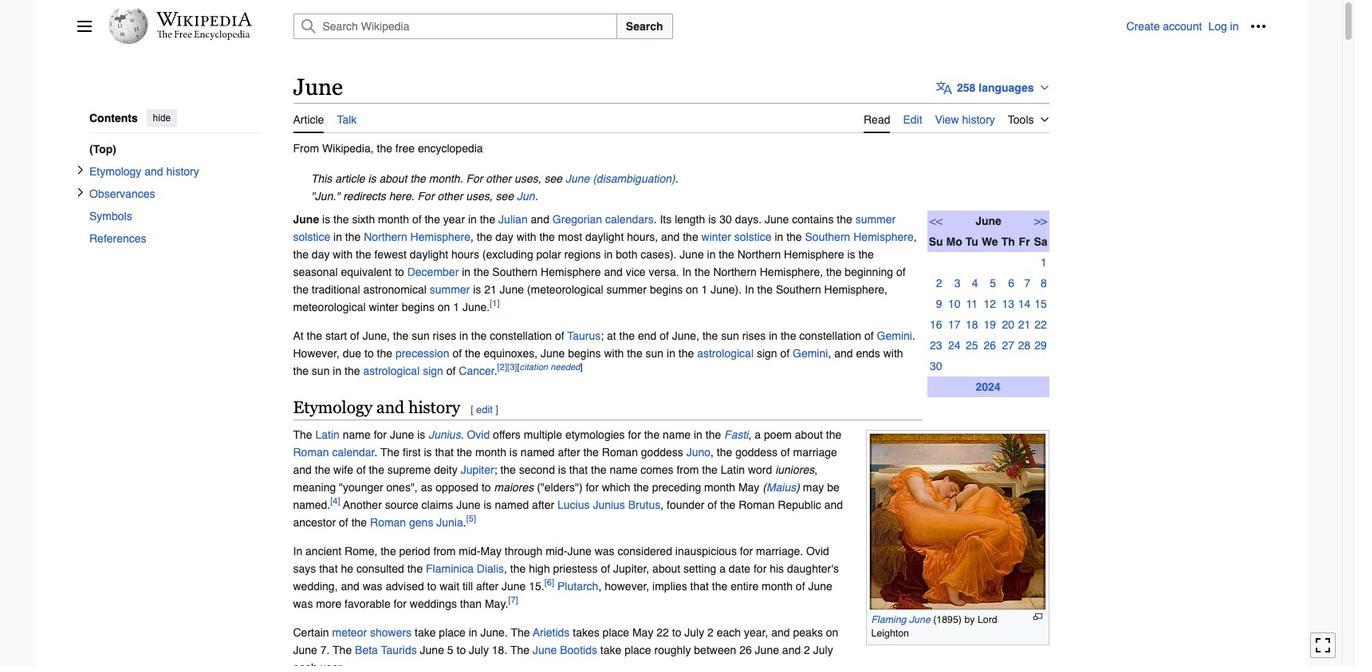 Task type: locate. For each thing, give the bounding box(es) containing it.
to up the weddings
[[427, 580, 437, 592]]

june inside '[4] another source claims june is named after lucius junius brutus'
[[457, 498, 481, 511]]

the left first
[[381, 446, 400, 458]]

1 vertical spatial in
[[745, 283, 755, 296]]

edit
[[904, 113, 923, 126]]

consulted
[[357, 562, 404, 575]]

1 horizontal spatial for
[[466, 172, 483, 185]]

1 horizontal spatial 26
[[984, 339, 997, 352]]

27 link
[[1003, 339, 1015, 352]]

1 rises from the left
[[433, 329, 457, 342]]

1 horizontal spatial see
[[545, 172, 563, 185]]

1
[[1041, 256, 1048, 269], [702, 283, 708, 296], [453, 301, 460, 313]]

2 vertical spatial in
[[293, 545, 303, 557]]

1 note from the top
[[293, 170, 1050, 187]]

month inside , however, implies that the entire month of june was more favorable for weddings than may.
[[762, 580, 793, 592]]

. inside the roman gens junia . [5]
[[463, 516, 467, 529]]

on down summer link
[[438, 301, 450, 313]]

each inside take place roughly between 26 june and 2 july each year.
[[293, 661, 317, 666]]

2 solstice from the left
[[735, 230, 772, 243]]

roman up jupiter ;  the second is that the name comes from the latin word iuniores
[[602, 446, 638, 458]]

after down dialis at the bottom of the page
[[476, 580, 499, 592]]

1 horizontal spatial may
[[633, 626, 654, 639]]

begins
[[650, 283, 683, 296], [402, 301, 435, 313], [568, 347, 601, 360]]

2 june, from the left
[[672, 329, 700, 342]]

2 horizontal spatial name
[[663, 428, 691, 441]]

2 horizontal spatial july
[[814, 644, 834, 656]]

. inside the . however, due to the
[[913, 329, 916, 342]]

view
[[936, 113, 960, 126]]

0 horizontal spatial about
[[379, 172, 407, 185]]

[3]
[[508, 361, 517, 373]]

the inside takes place may 22 to july 2 each year, and peaks on june 7. the
[[333, 644, 352, 656]]

; left at
[[601, 329, 604, 342]]

to inside takes place may 22 to july 2 each year, and peaks on june 7. the
[[672, 626, 682, 639]]

of down daughter's in the right bottom of the page
[[796, 580, 806, 592]]

etymology and history down astrological sign link
[[293, 398, 461, 417]]

, for , the day with the fewest daylight hours (excluding polar regions in both cases). june in the northern hemisphere is the seasonal equivalent to
[[914, 230, 917, 243]]

and down be
[[825, 498, 843, 511]]

each
[[717, 626, 741, 639], [293, 661, 317, 666]]

22 right 21 link
[[1035, 318, 1047, 331]]

place for take
[[625, 644, 652, 656]]

of right astrological link
[[781, 347, 790, 360]]

for left the his
[[754, 562, 767, 575]]

place up beta taurids june 5 to july 18. the june bootids
[[439, 626, 466, 639]]

hemisphere, down the beginning
[[825, 283, 888, 296]]

was
[[595, 545, 615, 557], [363, 580, 383, 592], [293, 597, 313, 610]]

june down the year,
[[755, 644, 780, 656]]

contains
[[793, 213, 834, 226]]

roman inside the roman gens junia . [5]
[[370, 516, 406, 529]]

to inside , meaning "younger ones", as opposed to
[[482, 481, 491, 494]]

in inside "personal tools" navigation
[[1231, 20, 1240, 33]]

2 vertical spatial may
[[633, 626, 654, 639]]

astrological down precession link
[[363, 364, 420, 377]]

history
[[963, 113, 996, 126], [166, 165, 199, 177], [409, 398, 461, 417]]

about inside , the high priestess of jupiter, about setting a date for his daughter's wedding, and was advised to wait till after june 15.
[[653, 562, 681, 575]]

maiores ("elders") for which the preceding month may ( maius )
[[494, 481, 800, 494]]

maius
[[767, 481, 797, 494]]

0 horizontal spatial sign
[[423, 364, 444, 377]]

observances link
[[89, 182, 261, 205]]

0 vertical spatial hemisphere,
[[760, 265, 824, 278]]

of down [4] link
[[339, 516, 349, 529]]

period
[[399, 545, 430, 557]]

ones",
[[387, 481, 418, 494]]

0 vertical spatial named
[[521, 446, 555, 458]]

the inside , however, implies that the entire month of june was more favorable for weddings than may.
[[712, 580, 728, 592]]

1 mid- from the left
[[459, 545, 481, 557]]

at
[[607, 329, 617, 342]]

10 link
[[949, 297, 961, 310]]

to inside the . however, due to the
[[365, 347, 374, 360]]

7.
[[321, 644, 330, 656]]

june right the cases).
[[680, 248, 704, 261]]

0 horizontal spatial 21
[[484, 283, 497, 296]]

1 horizontal spatial day
[[496, 230, 514, 243]]

2 inside takes place may 22 to july 2 each year, and peaks on june 7. the
[[708, 626, 714, 639]]

the inside this article is about the month. for other uses, see june (disambiguation) . "jun." redirects here. for other uses, see jun .
[[410, 172, 426, 185]]

june.
[[463, 301, 490, 313], [481, 626, 508, 639]]

0 vertical spatial after
[[558, 446, 581, 458]]

named inside the latin name for june is junius . ovid offers multiple etymologies for the name in the fasti , a poem about the roman calendar . the first is that the month is named after the roman goddess juno
[[521, 446, 555, 458]]

0 horizontal spatial etymology and history
[[89, 165, 199, 177]]

0 vertical spatial 22
[[1035, 318, 1047, 331]]

and down its in the left of the page
[[661, 230, 680, 243]]

bootids
[[560, 644, 598, 656]]

cancer link
[[459, 364, 495, 377]]

1 up 8
[[1041, 256, 1048, 269]]

1 vertical spatial 26
[[740, 644, 752, 656]]

1 vertical spatial june.
[[481, 626, 508, 639]]

1 horizontal spatial mid-
[[546, 545, 568, 557]]

june inside this article is about the month. for other uses, see june (disambiguation) . "jun." redirects here. for other uses, see jun .
[[566, 172, 590, 185]]

1 horizontal spatial in
[[683, 265, 692, 278]]

goddess
[[641, 446, 684, 458], [736, 446, 778, 458]]

may left (
[[739, 481, 760, 494]]

and down peaks
[[783, 644, 801, 656]]

1 vertical spatial northern
[[738, 248, 781, 261]]

1 vertical spatial latin
[[721, 463, 745, 476]]

1 vertical spatial uses,
[[466, 190, 493, 202]]

roman inside , founder of the roman republic and ancestor of the
[[739, 498, 775, 511]]

0 horizontal spatial after
[[476, 580, 499, 592]]

0 horizontal spatial 1
[[453, 301, 460, 313]]

0 horizontal spatial 26
[[740, 644, 752, 656]]

2 horizontal spatial history
[[963, 113, 996, 126]]

fullscreen image
[[1316, 638, 1332, 654]]

northern inside in the southern hemisphere and vice versa. in the northern hemisphere, the beginning of the traditional astronomical
[[714, 265, 757, 278]]

1 vertical spatial sign
[[423, 364, 444, 377]]

, for , the goddess of marriage and the wife of the supreme deity
[[711, 446, 714, 458]]

1 horizontal spatial ovid
[[807, 545, 830, 557]]

(
[[763, 481, 767, 494]]

1 vertical spatial 22
[[657, 626, 669, 639]]

winter inside the is 21 june (meteorological summer begins on 1 june). in the southern hemisphere, meteorological winter begins on 1 june.
[[369, 301, 399, 313]]

to right due
[[365, 347, 374, 360]]

2 inside take place roughly between 26 june and 2 july each year.
[[804, 644, 811, 656]]

0 horizontal spatial hemisphere,
[[760, 265, 824, 278]]

summer for summer solstice
[[856, 213, 896, 226]]

0 horizontal spatial each
[[293, 661, 317, 666]]

hours
[[452, 248, 480, 261]]

place inside takes place may 22 to july 2 each year, and peaks on june 7. the
[[603, 626, 630, 639]]

july inside takes place may 22 to july 2 each year, and peaks on june 7. the
[[685, 626, 705, 639]]

each up between
[[717, 626, 741, 639]]

fasti link
[[725, 428, 749, 441]]

poem
[[764, 428, 792, 441]]

northern up june).
[[714, 265, 757, 278]]

day up the (excluding
[[496, 230, 514, 243]]

leighton
[[872, 627, 910, 639]]

1 vertical spatial etymology
[[293, 398, 373, 417]]

equivalent
[[341, 265, 392, 278]]

1 horizontal spatial after
[[532, 498, 555, 511]]

after
[[558, 446, 581, 458], [532, 498, 555, 511], [476, 580, 499, 592]]

history up junius 'link'
[[409, 398, 461, 417]]

junius left ovid link
[[429, 428, 461, 441]]

etymology
[[89, 165, 141, 177], [293, 398, 373, 417]]

inauspicious
[[676, 545, 737, 557]]

june down certain meteor showers take place in june. the arietids
[[420, 644, 444, 656]]

was inside , however, implies that the entire month of june was more favorable for weddings than may.
[[293, 597, 313, 610]]

etymology and history
[[89, 165, 199, 177], [293, 398, 461, 417]]

0 horizontal spatial 22
[[657, 626, 669, 639]]

25
[[966, 339, 979, 352]]

2 constellation from the left
[[800, 329, 862, 342]]

(top) link
[[89, 138, 274, 160]]

1 vertical spatial take
[[601, 644, 622, 656]]

june. up 18. at the bottom left of the page
[[481, 626, 508, 639]]

to inside , the day with the fewest daylight hours (excluding polar regions in both cases). june in the northern hemisphere is the seasonal equivalent to
[[395, 265, 404, 278]]

note containing "jun." redirects here. for other uses, see
[[293, 187, 1050, 205]]

view history link
[[936, 103, 996, 131]]

hemisphere, inside in the southern hemisphere and vice versa. in the northern hemisphere, the beginning of the traditional astronomical
[[760, 265, 824, 278]]

2 horizontal spatial on
[[826, 626, 839, 639]]

1 vertical spatial each
[[293, 661, 317, 666]]

astrological down june).
[[698, 347, 754, 360]]

may
[[803, 481, 825, 494]]

1 vertical spatial 5
[[447, 644, 454, 656]]

1 vertical spatial ovid
[[807, 545, 830, 557]]

22 up roughly
[[657, 626, 669, 639]]

1 x small image from the top
[[75, 165, 85, 174]]

1 vertical spatial from
[[434, 545, 456, 557]]

personal tools navigation
[[1127, 14, 1272, 39]]

0 horizontal spatial from
[[434, 545, 456, 557]]

winter
[[702, 230, 732, 243], [369, 301, 399, 313]]

hemisphere
[[411, 230, 471, 243], [854, 230, 914, 243], [784, 248, 845, 261], [541, 265, 601, 278]]

0 horizontal spatial rises
[[433, 329, 457, 342]]

versa.
[[649, 265, 680, 278]]

0 horizontal spatial other
[[438, 190, 463, 202]]

a inside the latin name for june is junius . ovid offers multiple etymologies for the name in the fasti , a poem about the roman calendar . the first is that the month is named after the roman goddess juno
[[755, 428, 761, 441]]

ovid down edit
[[467, 428, 490, 441]]

the free encyclopedia image
[[157, 30, 251, 41]]

and down he
[[341, 580, 360, 592]]

0 vertical spatial take
[[415, 626, 436, 639]]

0 vertical spatial ;
[[601, 329, 604, 342]]

21 right 20 link
[[1019, 318, 1031, 331]]

about inside this article is about the month. for other uses, see june (disambiguation) . "jun." redirects here. for other uses, see jun .
[[379, 172, 407, 185]]

note containing this article is about the month. for other uses, see
[[293, 170, 1050, 187]]

showers
[[370, 626, 412, 639]]

0 vertical spatial for
[[466, 172, 483, 185]]

read link
[[864, 103, 891, 133]]

0 horizontal spatial [
[[471, 403, 474, 415]]

0 vertical spatial each
[[717, 626, 741, 639]]

marriage.
[[756, 545, 804, 557]]

1 vertical spatial 1
[[702, 283, 708, 296]]

2 note from the top
[[293, 187, 1050, 205]]

begins down versa. on the top
[[650, 283, 683, 296]]

1 horizontal spatial [
[[517, 361, 520, 373]]

was down wedding,
[[293, 597, 313, 610]]

1 vertical spatial hemisphere,
[[825, 283, 888, 296]]

may inside in ancient rome, the period from mid-may through mid-june was considered inauspicious for marriage. ovid says that he consulted the
[[481, 545, 502, 557]]

0 horizontal spatial etymology
[[89, 165, 141, 177]]

and inside , founder of the roman republic and ancestor of the
[[825, 498, 843, 511]]

place left roughly
[[625, 644, 652, 656]]

0 vertical spatial begins
[[650, 283, 683, 296]]

after inside , the high priestess of jupiter, about setting a date for his daughter's wedding, and was advised to wait till after june 15.
[[476, 580, 499, 592]]

etymology up latin link
[[293, 398, 373, 417]]

0 vertical spatial astrological
[[698, 347, 754, 360]]

julian link
[[499, 213, 528, 226]]

0 horizontal spatial name
[[343, 428, 371, 441]]

see left jun "link"
[[496, 190, 514, 202]]

for inside in ancient rome, the period from mid-may through mid-june was considered inauspicious for marriage. ovid says that he consulted the
[[740, 545, 753, 557]]

1 horizontal spatial summer
[[607, 283, 647, 296]]

for inside , the high priestess of jupiter, about setting a date for his daughter's wedding, and was advised to wait till after june 15.
[[754, 562, 767, 575]]

12
[[984, 297, 997, 310]]

may inside takes place may 22 to july 2 each year, and peaks on june 7. the
[[633, 626, 654, 639]]

sign inside the astrological sign of cancer . [2] [3] [ citation needed ]
[[423, 364, 444, 377]]

0 vertical spatial [
[[517, 361, 520, 373]]

0 vertical spatial ovid
[[467, 428, 490, 441]]

july for 18.
[[469, 644, 489, 656]]

gemini link up ends
[[877, 329, 913, 342]]

named
[[521, 446, 555, 458], [495, 498, 529, 511]]

2 x small image from the top
[[75, 187, 85, 197]]

june, right the start
[[363, 329, 390, 342]]

1 vertical spatial etymology and history
[[293, 398, 461, 417]]

june element
[[293, 133, 1050, 666]]

for inside , however, implies that the entire month of june was more favorable for weddings than may.
[[394, 597, 407, 610]]

till
[[463, 580, 473, 592]]

multiple
[[524, 428, 563, 441]]

that down ancient
[[319, 562, 338, 575]]

beta taurids june 5 to july 18. the june bootids
[[355, 644, 598, 656]]

22 inside the 9 10 11 12 13 14 15 16 17 18 19 20 21 22 23 24 25 26 27 28 29
[[1035, 318, 1047, 331]]

0 horizontal spatial daylight
[[410, 248, 449, 261]]

and inside , and ends with the sun in the
[[835, 347, 853, 360]]

1 horizontal spatial was
[[363, 580, 383, 592]]

] inside the astrological sign of cancer . [2] [3] [ citation needed ]
[[581, 361, 583, 373]]

2 horizontal spatial summer
[[856, 213, 896, 226]]

0 vertical spatial sign
[[757, 347, 778, 360]]

summer
[[856, 213, 896, 226], [430, 283, 470, 296], [607, 283, 647, 296]]

)
[[797, 481, 800, 494]]

1 horizontal spatial etymology and history
[[293, 398, 461, 417]]

ancestor
[[293, 516, 336, 529]]

see up june is the sixth month of the year in the julian and gregorian calendars .  its length is 30 days. june contains the
[[545, 172, 563, 185]]

contents
[[89, 112, 137, 124]]

solstice down days.
[[735, 230, 772, 243]]

that inside , however, implies that the entire month of june was more favorable for weddings than may.
[[691, 580, 709, 592]]

ovid link
[[467, 428, 490, 441]]

may for month
[[739, 481, 760, 494]]

june (disambiguation) link
[[566, 172, 676, 185]]

sign
[[757, 347, 778, 360], [423, 364, 444, 377]]

, inside , and ends with the sun in the
[[829, 347, 832, 360]]

winter for begins
[[369, 301, 399, 313]]

flaminica dialis
[[426, 562, 504, 575]]

5 down certain meteor showers take place in june. the arietids
[[447, 644, 454, 656]]

; up 'maiores'
[[494, 463, 498, 476]]

etymology up the observances
[[89, 165, 141, 177]]

in up says
[[293, 545, 303, 557]]

wife
[[334, 463, 353, 476]]

] right edit link
[[496, 403, 499, 415]]

in right june).
[[745, 283, 755, 296]]

daylight inside , the day with the fewest daylight hours (excluding polar regions in both cases). june in the northern hemisphere is the seasonal equivalent to
[[410, 248, 449, 261]]

month down ovid link
[[476, 446, 507, 458]]

junius inside '[4] another source claims june is named after lucius junius brutus'
[[593, 498, 625, 511]]

roman down the source
[[370, 516, 406, 529]]

constellation up equinoxes,
[[490, 329, 552, 342]]

2 left '3' link
[[937, 277, 943, 289]]

and down astrological sign link
[[377, 398, 405, 417]]

2 goddess from the left
[[736, 446, 778, 458]]

take right bootids
[[601, 644, 622, 656]]

the left arietids
[[511, 626, 530, 639]]

2 vertical spatial 2
[[804, 644, 811, 656]]

june right days.
[[765, 213, 789, 226]]

5 left 6 link
[[990, 277, 997, 289]]

hemisphere up (meteorological
[[541, 265, 601, 278]]

1 goddess from the left
[[641, 446, 684, 458]]

1 horizontal spatial 2
[[804, 644, 811, 656]]

for down "advised"
[[394, 597, 407, 610]]

etymology inside june element
[[293, 398, 373, 417]]

after down the ("elders")
[[532, 498, 555, 511]]

about inside the latin name for june is junius . ovid offers multiple etymologies for the name in the fasti , a poem about the roman calendar . the first is that the month is named after the roman goddess juno
[[795, 428, 823, 441]]

southern inside in the southern hemisphere and vice versa. in the northern hemisphere, the beginning of the traditional astronomical
[[493, 265, 538, 278]]

1 vertical spatial was
[[363, 580, 383, 592]]

after inside '[4] another source claims june is named after lucius junius brutus'
[[532, 498, 555, 511]]

(1895) by lord leighton
[[872, 613, 998, 639]]

, inside , the day with the fewest daylight hours (excluding polar regions in both cases). june in the northern hemisphere is the seasonal equivalent to
[[914, 230, 917, 243]]

0 vertical spatial daylight
[[586, 230, 624, 243]]

;
[[601, 329, 604, 342], [494, 463, 498, 476]]

1 horizontal spatial each
[[717, 626, 741, 639]]

1 vertical spatial history
[[166, 165, 199, 177]]

0 vertical spatial latin
[[316, 428, 340, 441]]

equinoxes,
[[484, 347, 538, 360]]

x small image
[[75, 165, 85, 174], [75, 187, 85, 197]]

lucius junius brutus link
[[558, 498, 661, 511]]

0 vertical spatial 26
[[984, 339, 997, 352]]

and up 'meaning'
[[293, 463, 312, 476]]

1 vertical spatial 21
[[1019, 318, 1031, 331]]

0 horizontal spatial history
[[166, 165, 199, 177]]

latin left word
[[721, 463, 745, 476]]

summer inside the is 21 june (meteorological summer begins on 1 june). in the southern hemisphere, meteorological winter begins on 1 june.
[[607, 283, 647, 296]]

roman down latin link
[[293, 446, 329, 458]]

and left ends
[[835, 347, 853, 360]]

2 vertical spatial history
[[409, 398, 461, 417]]

uses,
[[515, 172, 541, 185], [466, 190, 493, 202]]

peaks
[[794, 626, 823, 639]]

june down arietids
[[533, 644, 557, 656]]

history right view
[[963, 113, 996, 126]]

sa
[[1034, 235, 1048, 248]]

1 horizontal spatial gemini link
[[877, 329, 913, 342]]

however,
[[605, 580, 650, 592]]

1 horizontal spatial sign
[[757, 347, 778, 360]]

about up marriage
[[795, 428, 823, 441]]

16 link
[[930, 318, 943, 331]]

taurids
[[381, 644, 417, 656]]

the up year. in the left of the page
[[333, 644, 352, 656]]

sign down the precession
[[423, 364, 444, 377]]

daylight
[[586, 230, 624, 243], [410, 248, 449, 261]]

a left date
[[720, 562, 726, 575]]

ovid inside the latin name for june is junius . ovid offers multiple etymologies for the name in the fasti , a poem about the roman calendar . the first is that the month is named after the roman goddess juno
[[467, 428, 490, 441]]

1 vertical spatial x small image
[[75, 187, 85, 197]]

by
[[965, 613, 975, 625]]

1 solstice from the left
[[293, 230, 331, 243]]

constellation
[[490, 329, 552, 342], [800, 329, 862, 342]]

search button
[[617, 14, 673, 39]]

, inside , the high priestess of jupiter, about setting a date for his daughter's wedding, and was advised to wait till after june 15.
[[504, 562, 507, 575]]

is inside , the day with the fewest daylight hours (excluding polar regions in both cases). june in the northern hemisphere is the seasonal equivalent to
[[848, 248, 856, 261]]

article
[[335, 172, 365, 185]]

about up here.
[[379, 172, 407, 185]]

latin
[[316, 428, 340, 441], [721, 463, 745, 476]]

and inside , the high priestess of jupiter, about setting a date for his daughter's wedding, and was advised to wait till after june 15.
[[341, 580, 360, 592]]

due
[[343, 347, 362, 360]]

place for takes
[[603, 626, 630, 639]]

summer link
[[430, 283, 470, 296]]

sign right astrological link
[[757, 347, 778, 360]]

precession of the equinoxes, june begins with the sun in the astrological sign of gemini
[[396, 347, 829, 360]]

june main content
[[287, 72, 1267, 666]]

[6] link
[[545, 577, 555, 588]]

16
[[930, 318, 943, 331]]

Search Wikipedia search field
[[293, 14, 617, 39]]

place
[[439, 626, 466, 639], [603, 626, 630, 639], [625, 644, 652, 656]]

summer for summer link
[[430, 283, 470, 296]]

deity
[[434, 463, 458, 476]]

mid- up flaminica dialis
[[459, 545, 481, 557]]

[2]
[[498, 361, 508, 373]]

hemisphere, down contains
[[760, 265, 824, 278]]

0 horizontal spatial july
[[469, 644, 489, 656]]

june up su mo tu we th fr sa
[[976, 214, 1002, 227]]

2 horizontal spatial 2
[[937, 277, 943, 289]]

1 vertical spatial ;
[[494, 463, 498, 476]]

latin inside the latin name for june is junius . ovid offers multiple etymologies for the name in the fasti , a poem about the roman calendar . the first is that the month is named after the roman goddess juno
[[316, 428, 340, 441]]

sun inside , and ends with the sun in the
[[312, 364, 330, 377]]

, inside , meaning "younger ones", as opposed to
[[815, 463, 818, 476]]

name up calendar
[[343, 428, 371, 441]]

1 vertical spatial a
[[720, 562, 726, 575]]

june up [7]
[[502, 580, 526, 592]]

0 vertical spatial other
[[486, 172, 512, 185]]

of up northern hemisphere link
[[412, 213, 422, 226]]

note
[[293, 170, 1050, 187], [293, 187, 1050, 205]]

3
[[955, 277, 961, 289]]

gens
[[409, 516, 434, 529]]

june up citation needed link
[[541, 347, 565, 360]]

in right versa. on the top
[[683, 265, 692, 278]]

was up favorable
[[363, 580, 383, 592]]

and inside takes place may 22 to july 2 each year, and peaks on june 7. the
[[772, 626, 790, 639]]

2 vertical spatial southern
[[776, 283, 822, 296]]

]
[[581, 361, 583, 373], [496, 403, 499, 415]]

place right takes
[[603, 626, 630, 639]]

2 vertical spatial northern
[[714, 265, 757, 278]]

with up equivalent
[[333, 248, 353, 261]]

2 horizontal spatial begins
[[650, 283, 683, 296]]

0 vertical spatial junius
[[429, 428, 461, 441]]

0 horizontal spatial gemini link
[[793, 347, 829, 360]]

log in link
[[1209, 20, 1240, 33]]

name up "which"
[[610, 463, 638, 476]]

may up dialis at the bottom of the page
[[481, 545, 502, 557]]

30
[[720, 213, 732, 226], [930, 360, 943, 372]]

precession
[[396, 347, 450, 360]]

begins for equinoxes,
[[568, 347, 601, 360]]

menu image
[[76, 18, 92, 34]]

1 horizontal spatial 22
[[1035, 318, 1047, 331]]

southern hemisphere link
[[806, 230, 914, 243]]



Task type: vqa. For each thing, say whether or not it's contained in the screenshot.
topmost Early
no



Task type: describe. For each thing, give the bounding box(es) containing it.
ovid inside in ancient rome, the period from mid-may through mid-june was considered inauspicious for marriage. ovid says that he consulted the
[[807, 545, 830, 557]]

here.
[[389, 190, 415, 202]]

june inside in ancient rome, the period from mid-may through mid-june was considered inauspicious for marriage. ovid says that he consulted the
[[568, 545, 592, 557]]

tools
[[1008, 113, 1035, 126]]

, for , however, implies that the entire month of june was more favorable for weddings than may.
[[599, 580, 602, 592]]

june down ""jun.""
[[293, 213, 319, 226]]

for up jupiter ;  the second is that the name comes from the latin word iuniores
[[628, 428, 641, 441]]

astrological inside the astrological sign of cancer . [2] [3] [ citation needed ]
[[363, 364, 420, 377]]

daughter's
[[788, 562, 839, 575]]

june. inside the is 21 june (meteorological summer begins on 1 june). in the southern hemisphere, meteorological winter begins on 1 june.
[[463, 301, 490, 313]]

june bootids link
[[533, 644, 598, 656]]

, for , the high priestess of jupiter, about setting a date for his daughter's wedding, and was advised to wait till after june 15.
[[504, 562, 507, 575]]

day inside , the day with the fewest daylight hours (excluding polar regions in both cases). june in the northern hemisphere is the seasonal equivalent to
[[312, 248, 330, 261]]

june inside , the day with the fewest daylight hours (excluding polar regions in both cases). june in the northern hemisphere is the seasonal equivalent to
[[680, 248, 704, 261]]

from
[[293, 142, 319, 155]]

of up due
[[350, 329, 360, 342]]

roman gens junia . [5]
[[370, 513, 476, 529]]

, for , and ends with the sun in the
[[829, 347, 832, 360]]

year.
[[321, 661, 345, 666]]

junia
[[437, 516, 463, 529]]

25 link
[[966, 339, 979, 352]]

2 mid- from the left
[[546, 545, 568, 557]]

1 horizontal spatial daylight
[[586, 230, 624, 243]]

[7]
[[509, 594, 518, 606]]

, for , meaning "younger ones", as opposed to
[[815, 463, 818, 476]]

this article is about the month. for other uses, see june (disambiguation) . "jun." redirects here. for other uses, see jun .
[[311, 172, 679, 202]]

in inside in the southern hemisphere and vice versa. in the northern hemisphere, the beginning of the traditional astronomical
[[683, 265, 692, 278]]

the inside , the high priestess of jupiter, about setting a date for his daughter's wedding, and was advised to wait till after june 15.
[[511, 562, 526, 575]]

iuniores
[[776, 463, 815, 476]]

28
[[1019, 339, 1031, 352]]

of up ends
[[865, 329, 874, 342]]

in inside in the southern hemisphere and vice versa. in the northern hemisphere, the beginning of the traditional astronomical
[[462, 265, 471, 278]]

plutarch link
[[558, 580, 599, 592]]

(disambiguation)
[[593, 172, 676, 185]]

at the start of june, the sun rises in the constellation of taurus ; at the end of june, the sun rises in the constellation of gemini
[[293, 329, 913, 342]]

0 vertical spatial 30
[[720, 213, 732, 226]]

24 link
[[949, 339, 961, 352]]

258
[[958, 81, 976, 94]]

1 horizontal spatial other
[[486, 172, 512, 185]]

27
[[1003, 339, 1015, 352]]

x small image for etymology and history
[[75, 165, 85, 174]]

7 link
[[1019, 277, 1031, 289]]

its
[[660, 213, 672, 226]]

redirects
[[343, 190, 386, 202]]

offers
[[493, 428, 521, 441]]

18 link
[[966, 318, 979, 331]]

jun link
[[517, 190, 535, 202]]

is inside this article is about the month. for other uses, see june (disambiguation) . "jun." redirects here. for other uses, see jun .
[[368, 172, 376, 185]]

languages
[[979, 81, 1035, 94]]

after inside the latin name for june is junius . ovid offers multiple etymologies for the name in the fasti , a poem about the roman calendar . the first is that the month is named after the roman goddess juno
[[558, 446, 581, 458]]

begins for (meteorological
[[650, 283, 683, 296]]

taurus
[[568, 329, 601, 342]]

of up "younger
[[357, 463, 366, 476]]

astronomical
[[363, 283, 427, 296]]

june inside the is 21 june (meteorological summer begins on 1 june). in the southern hemisphere, meteorological winter begins on 1 june.
[[500, 283, 524, 296]]

sun down end
[[646, 347, 664, 360]]

june inside , however, implies that the entire month of june was more favorable for weddings than may.
[[809, 580, 833, 592]]

that inside in ancient rome, the period from mid-may through mid-june was considered inauspicious for marriage. ovid says that he consulted the
[[319, 562, 338, 575]]

take place roughly between 26 june and 2 july each year.
[[293, 644, 834, 666]]

as
[[421, 481, 433, 494]]

month inside the latin name for june is junius . ovid offers multiple etymologies for the name in the fasti , a poem about the roman calendar . the first is that the month is named after the roman goddess juno
[[476, 446, 507, 458]]

edit link
[[476, 403, 493, 415]]

astrological sign link
[[363, 364, 444, 377]]

wait
[[440, 580, 460, 592]]

june up article link
[[293, 74, 343, 100]]

1 horizontal spatial ;
[[601, 329, 604, 342]]

that up the ("elders")
[[570, 463, 588, 476]]

and up observances 'link'
[[144, 165, 163, 177]]

junius inside the latin name for june is junius . ovid offers multiple etymologies for the name in the fasti , a poem about the roman calendar . the first is that the month is named after the roman goddess juno
[[429, 428, 461, 441]]

in the northern hemisphere , the day with the most daylight hours, and the winter solstice in the southern hemisphere
[[331, 230, 914, 243]]

may.
[[485, 597, 509, 610]]

was inside , the high priestess of jupiter, about setting a date for his daughter's wedding, and was advised to wait till after june 15.
[[363, 580, 383, 592]]

july for 2
[[685, 626, 705, 639]]

roman link
[[370, 516, 406, 529]]

26 inside take place roughly between 26 june and 2 july each year.
[[740, 644, 752, 656]]

0 horizontal spatial take
[[415, 626, 436, 639]]

[ inside the astrological sign of cancer . [2] [3] [ citation needed ]
[[517, 361, 520, 373]]

0 horizontal spatial 5
[[447, 644, 454, 656]]

and right julian link
[[531, 213, 550, 226]]

meteor
[[332, 626, 367, 639]]

2 horizontal spatial 1
[[1041, 256, 1048, 269]]

(meteorological
[[527, 283, 604, 296]]

1 vertical spatial begins
[[402, 301, 435, 313]]

month up founder
[[705, 481, 736, 494]]

x small image for observances
[[75, 187, 85, 197]]

date
[[729, 562, 751, 575]]

the inside the is 21 june (meteorological summer begins on 1 june). in the southern hemisphere, meteorological winter begins on 1 june.
[[758, 283, 773, 296]]

0 vertical spatial northern
[[364, 230, 408, 243]]

1 june, from the left
[[363, 329, 390, 342]]

su mo tu we th fr sa
[[929, 235, 1048, 248]]

symbols link
[[89, 205, 261, 227]]

the inside the . however, due to the
[[377, 347, 393, 360]]

observances
[[89, 187, 155, 200]]

meaning
[[293, 481, 336, 494]]

the right 18. at the bottom left of the page
[[511, 644, 530, 656]]

talk link
[[337, 103, 357, 131]]

23
[[930, 339, 943, 352]]

26 inside the 9 10 11 12 13 14 15 16 17 18 19 20 21 22 23 24 25 26 27 28 29
[[984, 339, 997, 352]]

taurus link
[[568, 329, 601, 342]]

, the goddess of marriage and the wife of the supreme deity
[[293, 446, 838, 476]]

8 link
[[1035, 277, 1048, 289]]

may for mid-
[[481, 545, 502, 557]]

2 vertical spatial 1
[[453, 301, 460, 313]]

0 vertical spatial etymology
[[89, 165, 141, 177]]

jupiter,
[[614, 562, 650, 575]]

1 vertical spatial ]
[[496, 403, 499, 415]]

december
[[408, 265, 459, 278]]

sun up astrological link
[[722, 329, 740, 342]]

free
[[396, 142, 415, 155]]

hemisphere, inside the is 21 june (meteorological summer begins on 1 june). in the southern hemisphere, meteorological winter begins on 1 june.
[[825, 283, 888, 296]]

hemisphere inside in the southern hemisphere and vice versa. in the northern hemisphere, the beginning of the traditional astronomical
[[541, 265, 601, 278]]

solstice inside summer solstice
[[293, 230, 331, 243]]

1 vertical spatial gemini
[[793, 347, 829, 360]]

create account log in
[[1127, 20, 1240, 33]]

most
[[558, 230, 583, 243]]

of inside , the high priestess of jupiter, about setting a date for his daughter's wedding, and was advised to wait till after june 15.
[[601, 562, 611, 575]]

on inside takes place may 22 to july 2 each year, and peaks on june 7. the
[[826, 626, 839, 639]]

hemisphere up the beginning
[[854, 230, 914, 243]]

0 vertical spatial see
[[545, 172, 563, 185]]

21 inside the is 21 june (meteorological summer begins on 1 june). in the southern hemisphere, meteorological winter begins on 1 june.
[[484, 283, 497, 296]]

with down julian
[[517, 230, 537, 243]]

sun up precession link
[[412, 329, 430, 342]]

encyclopedia
[[418, 142, 483, 155]]

through
[[505, 545, 543, 557]]

year,
[[745, 626, 769, 639]]

and inside , the goddess of marriage and the wife of the supreme deity
[[293, 463, 312, 476]]

june left (1895)
[[910, 613, 931, 625]]

each inside takes place may 22 to july 2 each year, and peaks on june 7. the
[[717, 626, 741, 639]]

0 vertical spatial gemini link
[[877, 329, 913, 342]]

year
[[444, 213, 465, 226]]

of right founder
[[708, 498, 717, 511]]

, meaning "younger ones", as opposed to
[[293, 463, 818, 494]]

and inside in the southern hemisphere and vice versa. in the northern hemisphere, the beginning of the traditional astronomical
[[604, 265, 623, 278]]

0 horizontal spatial uses,
[[466, 190, 493, 202]]

of right end
[[660, 329, 669, 342]]

22 inside takes place may 22 to july 2 each year, and peaks on june 7. the
[[657, 626, 669, 639]]

southern inside the is 21 june (meteorological summer begins on 1 june). in the southern hemisphere, meteorological winter begins on 1 june.
[[776, 283, 822, 296]]

june inside take place roughly between 26 june and 2 july each year.
[[755, 644, 780, 656]]

meteor showers link
[[332, 626, 412, 639]]

from inside in ancient rome, the period from mid-may through mid-june was considered inauspicious for marriage. ovid says that he consulted the
[[434, 545, 456, 557]]

summer solstice link
[[293, 213, 896, 243]]

goddess inside the latin name for june is junius . ovid offers multiple etymologies for the name in the fasti , a poem about the roman calendar . the first is that the month is named after the roman goddess juno
[[641, 446, 684, 458]]

with inside , and ends with the sun in the
[[884, 347, 904, 360]]

of inside in the southern hemisphere and vice versa. in the northern hemisphere, the beginning of the traditional astronomical
[[897, 265, 906, 278]]

1 horizontal spatial on
[[686, 283, 699, 296]]

takes place may 22 to july 2 each year, and peaks on june 7. the
[[293, 626, 839, 656]]

1 horizontal spatial astrological
[[698, 347, 754, 360]]

considered
[[618, 545, 673, 557]]

language progressive image
[[937, 80, 953, 96]]

22 link
[[1035, 318, 1047, 331]]

citation
[[520, 361, 548, 373]]

1 constellation from the left
[[490, 329, 552, 342]]

mo
[[947, 235, 963, 248]]

of inside , however, implies that the entire month of june was more favorable for weddings than may.
[[796, 580, 806, 592]]

. inside the astrological sign of cancer . [2] [3] [ citation needed ]
[[495, 364, 498, 377]]

in inside in ancient rome, the period from mid-may through mid-june was considered inauspicious for marriage. ovid says that he consulted the
[[293, 545, 303, 557]]

and inside take place roughly between 26 june and 2 july each year.
[[783, 644, 801, 656]]

the left latin link
[[293, 428, 312, 441]]

, inside the latin name for june is junius . ovid offers multiple etymologies for the name in the fasti , a poem about the roman calendar . the first is that the month is named after the roman goddess juno
[[749, 428, 752, 441]]

polar
[[537, 248, 562, 261]]

1 vertical spatial gemini link
[[793, 347, 829, 360]]

june inside the latin name for june is junius . ovid offers multiple etymologies for the name in the fasti , a poem about the roman calendar . the first is that the month is named after the roman goddess juno
[[390, 428, 414, 441]]

history inside june element
[[409, 398, 461, 417]]

talk
[[337, 113, 357, 126]]

for left "which"
[[586, 481, 599, 494]]

1 vertical spatial 30
[[930, 360, 943, 372]]

, for , founder of the roman republic and ancestor of the
[[661, 498, 664, 511]]

june).
[[711, 283, 742, 296]]

6 link
[[1003, 277, 1015, 289]]

0 vertical spatial southern
[[806, 230, 851, 243]]

seasonal
[[293, 265, 338, 278]]

1 horizontal spatial gemini
[[877, 329, 913, 342]]

0 horizontal spatial for
[[418, 190, 435, 202]]

in inside , and ends with the sun in the
[[333, 364, 342, 377]]

preceding
[[653, 481, 702, 494]]

be
[[828, 481, 840, 494]]

was inside in ancient rome, the period from mid-may through mid-june was considered inauspicious for marriage. ovid says that he consulted the
[[595, 545, 615, 557]]

winter for solstice
[[702, 230, 732, 243]]

to down certain meteor showers take place in june. the arietids
[[457, 644, 466, 656]]

goddess inside , the goddess of marriage and the wife of the supreme deity
[[736, 446, 778, 458]]

a inside , the high priestess of jupiter, about setting a date for his daughter's wedding, and was advised to wait till after june 15.
[[720, 562, 726, 575]]

0 vertical spatial history
[[963, 113, 996, 126]]

0 horizontal spatial see
[[496, 190, 514, 202]]

wikipedia image
[[156, 12, 252, 26]]

cases).
[[641, 248, 677, 261]]

of inside the astrological sign of cancer . [2] [3] [ citation needed ]
[[447, 364, 456, 377]]

(excluding
[[483, 248, 534, 261]]

is inside the is 21 june (meteorological summer begins on 1 june). in the southern hemisphere, meteorological winter begins on 1 june.
[[473, 283, 481, 296]]

1 horizontal spatial name
[[610, 463, 638, 476]]

hide button
[[146, 109, 177, 127]]

hemisphere inside , the day with the fewest daylight hours (excluding polar regions in both cases). june in the northern hemisphere is the seasonal equivalent to
[[784, 248, 845, 261]]

hemisphere down "year"
[[411, 230, 471, 243]]

5 link
[[984, 277, 997, 289]]

take inside take place roughly between 26 june and 2 july each year.
[[601, 644, 622, 656]]

log in and more options image
[[1251, 18, 1267, 34]]

june inside takes place may 22 to july 2 each year, and peaks on june 7. the
[[293, 644, 317, 656]]

15
[[1035, 297, 1047, 310]]

0 vertical spatial 5
[[990, 277, 997, 289]]

says
[[293, 562, 316, 575]]

2 link
[[930, 277, 943, 289]]

priestess
[[553, 562, 598, 575]]

0 horizontal spatial on
[[438, 301, 450, 313]]

Search search field
[[274, 14, 1127, 39]]

of left taurus link in the left of the page
[[555, 329, 565, 342]]

21 inside the 9 10 11 12 13 14 15 16 17 18 19 20 21 22 23 24 25 26 27 28 29
[[1019, 318, 1031, 331]]

for up calendar
[[374, 428, 387, 441]]

is inside '[4] another source claims june is named after lucius junius brutus'
[[484, 498, 492, 511]]

calendars
[[606, 213, 654, 226]]

0 horizontal spatial ;
[[494, 463, 498, 476]]

fasti
[[725, 428, 749, 441]]

in inside the is 21 june (meteorological summer begins on 1 june). in the southern hemisphere, meteorological winter begins on 1 june.
[[745, 283, 755, 296]]

with down at
[[604, 347, 624, 360]]

1 vertical spatial other
[[438, 190, 463, 202]]

named inside '[4] another source claims june is named after lucius junius brutus'
[[495, 498, 529, 511]]

in inside the latin name for june is junius . ovid offers multiple etymologies for the name in the fasti , a poem about the roman calendar . the first is that the month is named after the roman goddess juno
[[694, 428, 703, 441]]

month down here.
[[378, 213, 409, 226]]

. however, due to the
[[293, 329, 916, 360]]

1 horizontal spatial 1
[[702, 283, 708, 296]]

june inside , the high priestess of jupiter, about setting a date for his daughter's wedding, and was advised to wait till after june 15.
[[502, 580, 526, 592]]

of up the astrological sign of cancer . [2] [3] [ citation needed ]
[[453, 347, 462, 360]]

1 horizontal spatial uses,
[[515, 172, 541, 185]]

that inside the latin name for june is junius . ovid offers multiple etymologies for the name in the fasti , a poem about the roman calendar . the first is that the month is named after the roman goddess juno
[[435, 446, 454, 458]]

gregorian
[[553, 213, 603, 226]]

(1895)
[[934, 613, 962, 625]]

[ edit ]
[[471, 403, 499, 415]]

etymology and history inside june element
[[293, 398, 461, 417]]

9
[[937, 297, 943, 310]]

15.
[[529, 580, 545, 592]]

references
[[89, 232, 146, 244]]

at
[[293, 329, 304, 342]]

marriage
[[794, 446, 838, 458]]

with inside , the day with the fewest daylight hours (excluding polar regions in both cases). june in the northern hemisphere is the seasonal equivalent to
[[333, 248, 353, 261]]

2 rises from the left
[[743, 329, 766, 342]]

citation needed link
[[520, 361, 581, 373]]

advised
[[386, 580, 424, 592]]

arietids link
[[533, 626, 570, 639]]

of down poem
[[781, 446, 790, 458]]

1 horizontal spatial from
[[677, 463, 699, 476]]



